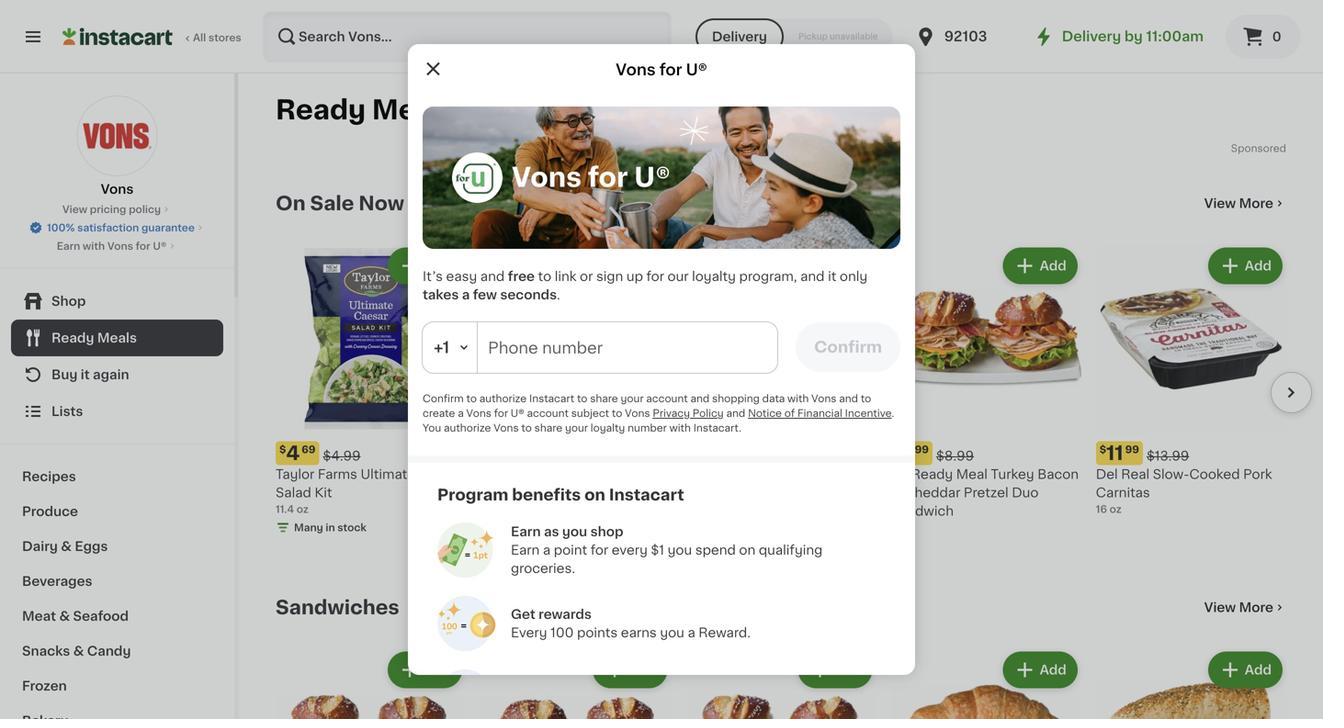 Task type: describe. For each thing, give the bounding box(es) containing it.
sign
[[596, 270, 623, 283]]

incentive
[[845, 408, 892, 418]]

delivery by 11:00am
[[1062, 30, 1204, 43]]

as
[[544, 526, 559, 538]]

ham inside $ 7 99 $8.99 self serve ham & turkey pretzel sandwich duo ready meal
[[754, 468, 785, 481]]

$8.99 for serve
[[731, 450, 769, 463]]

dairy
[[22, 540, 58, 553]]

view pricing policy link
[[62, 202, 172, 217]]

. inside . you authorize vons to share your loyalty number with instacart.
[[892, 408, 894, 418]]

point
[[554, 544, 587, 557]]

meat & seafood
[[22, 610, 129, 623]]

ready inside the $ 7 99 $8.99 ss ready meal turkey bacon & cheddar pretzel duo sandwich
[[911, 468, 953, 481]]

earn for earn as you shop earn a point for every $1 you spend on qualifying groceries.
[[511, 526, 541, 538]]

authorize for you
[[444, 423, 491, 433]]

it's easy and free to link or sign up for our loyalty program, and it only takes a few seconds .
[[423, 270, 871, 301]]

and up "incentive"
[[839, 394, 858, 404]]

buy it again
[[51, 368, 129, 381]]

rewards
[[539, 608, 592, 621]]

11
[[1106, 444, 1123, 463]]

$8.99 for ready
[[936, 450, 974, 463]]

it's
[[423, 270, 443, 283]]

all
[[193, 33, 206, 43]]

qualifying
[[759, 544, 823, 557]]

sandwiches
[[276, 598, 399, 617]]

every
[[612, 544, 648, 557]]

loyalty inside . you authorize vons to share your loyalty number with instacart.
[[591, 423, 625, 433]]

taylor
[[276, 468, 315, 481]]

view more for sandwiches
[[1204, 601, 1273, 614]]

view more link for sandwiches
[[1204, 599, 1286, 617]]

get rewards image
[[437, 594, 496, 653]]

notice of financial incentive link
[[748, 408, 892, 418]]

Phone number telephone field
[[477, 322, 777, 373]]

confirm to authorize instacart to share your account and shopping data with vons and to create a vons for u®  account subject to vons
[[423, 394, 871, 418]]

$ for taylor
[[279, 445, 286, 455]]

share for vons
[[534, 423, 562, 433]]

get rewards every 100 points earns you a reward.
[[511, 608, 751, 639]]

$ for ready
[[484, 445, 491, 455]]

swiss
[[494, 487, 531, 500]]

& inside the $ 7 99 $8.99 ss ready meal turkey bacon & cheddar pretzel duo sandwich
[[891, 487, 901, 500]]

candy
[[87, 645, 131, 658]]

100% satisfaction guarantee button
[[29, 217, 206, 235]]

guarantee
[[141, 223, 195, 233]]

with inside . you authorize vons to share your loyalty number with instacart.
[[669, 423, 691, 433]]

produce link
[[11, 494, 223, 529]]

+1
[[434, 340, 449, 356]]

item carousel region
[[276, 237, 1312, 567]]

earns
[[621, 627, 657, 639]]

product group containing 4
[[276, 244, 466, 539]]

. you authorize vons to share your loyalty number with instacart.
[[423, 408, 894, 433]]

bacon
[[1037, 468, 1079, 481]]

your for loyalty
[[565, 423, 588, 433]]

$ for ss
[[895, 445, 901, 455]]

& left candy
[[73, 645, 84, 658]]

pricing
[[90, 204, 126, 215]]

for inside earn as you shop earn a point for every $1 you spend on qualifying groceries.
[[591, 544, 608, 557]]

all stores
[[193, 33, 241, 43]]

privacy policy and notice of financial incentive
[[653, 408, 892, 418]]

serve
[[714, 468, 751, 481]]

$ 7 99 $8.99 ss ready meal turkey bacon & cheddar pretzel duo sandwich
[[891, 444, 1079, 518]]

earn for earn with vons for u®
[[57, 241, 80, 251]]

on inside earn as you shop earn a point for every $1 you spend on qualifying groceries.
[[739, 544, 755, 557]]

authorize for to
[[479, 394, 527, 404]]

$8.99 for meal
[[526, 450, 564, 463]]

it inside the 'it's easy and free to link or sign up for our loyalty program, and it only takes a few seconds .'
[[828, 270, 836, 283]]

meat & seafood link
[[11, 599, 223, 634]]

a inside earn as you shop earn a point for every $1 you spend on qualifying groceries.
[[543, 544, 551, 557]]

99 for meal
[[505, 445, 519, 455]]

100% satisfaction guarantee
[[47, 223, 195, 233]]

with inside confirm to authorize instacart to share your account and shopping data with vons and to create a vons for u®  account subject to vons
[[787, 394, 809, 404]]

99 for real
[[1125, 445, 1139, 455]]

self inside $ 7 99 $8.99 ready meal self service ham & swiss pretzel sandwich duo
[[560, 468, 585, 481]]

you inside get rewards every 100 points earns you a reward.
[[660, 627, 684, 639]]

u® inside confirm to authorize instacart to share your account and shopping data with vons and to create a vons for u®  account subject to vons
[[511, 408, 524, 418]]

groceries.
[[511, 562, 575, 575]]

turkey inside the $ 7 99 $8.99 ss ready meal turkey bacon & cheddar pretzel duo sandwich
[[991, 468, 1034, 481]]

cooked
[[1189, 468, 1240, 481]]

policy
[[693, 408, 724, 418]]

number
[[628, 423, 667, 433]]

meat
[[22, 610, 56, 623]]

ultimate
[[361, 468, 415, 481]]

benefits
[[512, 487, 581, 503]]

meal inside $ 7 99 $8.99 self serve ham & turkey pretzel sandwich duo ready meal
[[686, 505, 717, 518]]

ready inside $ 7 99 $8.99 ready meal self service ham & swiss pretzel sandwich duo
[[481, 468, 522, 481]]

eggs
[[75, 540, 108, 553]]

1 vertical spatial account
[[527, 408, 569, 418]]

get
[[511, 608, 535, 621]]

seafood
[[73, 610, 129, 623]]

0
[[1272, 30, 1281, 43]]

privacy policy link
[[653, 408, 724, 418]]

pretzel for ss ready meal turkey bacon & cheddar pretzel duo sandwich
[[964, 487, 1008, 500]]

dairy & eggs link
[[11, 529, 223, 564]]

ss
[[891, 468, 908, 481]]

policy
[[129, 204, 161, 215]]

spo
[[1231, 143, 1251, 153]]

on sale now
[[276, 194, 404, 213]]

salad
[[276, 487, 311, 500]]

99 for ready
[[915, 445, 929, 455]]

many
[[294, 523, 323, 533]]

loyalty inside the 'it's easy and free to link or sign up for our loyalty program, and it only takes a few seconds .'
[[692, 270, 736, 283]]

and up policy
[[690, 394, 710, 404]]

to right subject
[[612, 408, 622, 418]]

earn as you shop image
[[437, 521, 496, 580]]

shopping
[[712, 394, 760, 404]]

4
[[286, 444, 300, 463]]

vons inside . you authorize vons to share your loyalty number with instacart.
[[494, 423, 519, 433]]

Select a country button
[[423, 322, 477, 373]]

for inside confirm to authorize instacart to share your account and shopping data with vons and to create a vons for u®  account subject to vons
[[494, 408, 508, 418]]

$ for del
[[1100, 445, 1106, 455]]

vons logo image
[[77, 96, 158, 176]]

0 vertical spatial with
[[83, 241, 105, 251]]

sandwich inside $ 7 99 $8.99 self serve ham & turkey pretzel sandwich duo ready meal
[[734, 487, 797, 500]]

program benefits on instacart
[[437, 487, 684, 503]]

shop
[[590, 526, 623, 538]]

buy it again link
[[11, 356, 223, 393]]

1 horizontal spatial account
[[646, 394, 688, 404]]

snacks & candy link
[[11, 634, 223, 669]]

cheddar
[[904, 487, 960, 500]]

1 vertical spatial vons for u®
[[512, 164, 671, 191]]

more for sandwiches
[[1239, 601, 1273, 614]]

7 for ready
[[491, 444, 503, 463]]

ham inside $ 7 99 $8.99 ready meal self service ham & swiss pretzel sandwich duo
[[640, 468, 671, 481]]

a inside the 'it's easy and free to link or sign up for our loyalty program, and it only takes a few seconds .'
[[462, 288, 470, 301]]

satisfaction
[[77, 223, 139, 233]]

& left eggs
[[61, 540, 72, 553]]

to inside the 'it's easy and free to link or sign up for our loyalty program, and it only takes a few seconds .'
[[538, 270, 551, 283]]



Task type: locate. For each thing, give the bounding box(es) containing it.
1 horizontal spatial instacart
[[609, 487, 684, 503]]

$7.99 original price: $8.99 element up cheddar
[[891, 442, 1081, 466]]

$ 7 99 $8.99 self serve ham & turkey pretzel sandwich duo ready meal
[[686, 444, 872, 518]]

0 vertical spatial earn
[[57, 241, 80, 251]]

turkey inside $ 7 99 $8.99 self serve ham & turkey pretzel sandwich duo ready meal
[[802, 468, 845, 481]]

sandwich down service
[[583, 487, 645, 500]]

reward.
[[699, 627, 751, 639]]

1 $8.99 from the left
[[731, 450, 769, 463]]

earn left as
[[511, 526, 541, 538]]

and down shopping
[[726, 408, 745, 418]]

you up point
[[562, 526, 587, 538]]

earn with vons for u® link
[[57, 239, 178, 254]]

points
[[577, 627, 618, 639]]

share up subject
[[590, 394, 618, 404]]

2 oz from the left
[[1110, 505, 1122, 515]]

1 vertical spatial loyalty
[[591, 423, 625, 433]]

create
[[423, 408, 455, 418]]

0 horizontal spatial turkey
[[802, 468, 845, 481]]

takes
[[423, 288, 459, 301]]

your down subject
[[565, 423, 588, 433]]

0 vertical spatial on
[[584, 487, 605, 503]]

on
[[276, 194, 306, 213]]

1 vertical spatial view more
[[1204, 601, 1273, 614]]

1 horizontal spatial loyalty
[[692, 270, 736, 283]]

0 horizontal spatial duo
[[481, 505, 507, 518]]

1 99 from the left
[[710, 445, 724, 455]]

1 vertical spatial share
[[534, 423, 562, 433]]

1 vertical spatial you
[[668, 544, 692, 557]]

kit
[[315, 487, 332, 500]]

view more for on sale now
[[1204, 197, 1273, 210]]

1 horizontal spatial your
[[621, 394, 644, 404]]

$8.99 inside the $ 7 99 $8.99 ss ready meal turkey bacon & cheddar pretzel duo sandwich
[[936, 450, 974, 463]]

1 vertical spatial it
[[81, 368, 90, 381]]

on right spend
[[739, 544, 755, 557]]

a inside get rewards every 100 points earns you a reward.
[[688, 627, 695, 639]]

to up "incentive"
[[861, 394, 871, 404]]

buy
[[51, 368, 78, 381]]

beverages link
[[11, 564, 223, 599]]

$ up ss
[[895, 445, 901, 455]]

instacart logo image
[[62, 26, 173, 48]]

$8.99 up cheddar
[[936, 450, 974, 463]]

1 horizontal spatial pretzel
[[686, 487, 731, 500]]

2 horizontal spatial $7.99 original price: $8.99 element
[[891, 442, 1081, 466]]

instacart inside confirm to authorize instacart to share your account and shopping data with vons and to create a vons for u®  account subject to vons
[[529, 394, 574, 404]]

loyalty down subject
[[591, 423, 625, 433]]

product group
[[276, 244, 466, 539], [481, 244, 671, 521], [686, 244, 876, 521], [891, 244, 1081, 521], [1096, 244, 1286, 517], [276, 648, 466, 719], [481, 648, 671, 719], [686, 648, 876, 719], [891, 648, 1081, 719], [1096, 648, 1286, 719]]

0 vertical spatial it
[[828, 270, 836, 283]]

3 7 from the left
[[901, 444, 913, 463]]

0 horizontal spatial oz
[[297, 505, 309, 515]]

with down satisfaction
[[83, 241, 105, 251]]

92103 button
[[915, 11, 1025, 62]]

$8.99 inside $ 7 99 $8.99 ready meal self service ham & swiss pretzel sandwich duo
[[526, 450, 564, 463]]

$ down instacart.
[[689, 445, 696, 455]]

$8.99 up serve
[[731, 450, 769, 463]]

0 horizontal spatial delivery
[[712, 30, 767, 43]]

11:00am
[[1146, 30, 1204, 43]]

product group containing 11
[[1096, 244, 1286, 517]]

view for sandwiches
[[1204, 601, 1236, 614]]

link
[[555, 270, 577, 283]]

pretzel inside $ 7 99 $8.99 self serve ham & turkey pretzel sandwich duo ready meal
[[686, 487, 731, 500]]

2 $8.99 from the left
[[526, 450, 564, 463]]

ham right service
[[640, 468, 671, 481]]

turkey down the financial
[[802, 468, 845, 481]]

$8.99 inside $ 7 99 $8.99 self serve ham & turkey pretzel sandwich duo ready meal
[[731, 450, 769, 463]]

share for instacart
[[590, 394, 618, 404]]

your for account
[[621, 394, 644, 404]]

1 horizontal spatial sandwich
[[734, 487, 797, 500]]

3 $8.99 from the left
[[936, 450, 974, 463]]

easy
[[446, 270, 477, 283]]

in
[[326, 523, 335, 533]]

loyalty
[[692, 270, 736, 283], [591, 423, 625, 433]]

99 inside $ 7 99 $8.99 self serve ham & turkey pretzel sandwich duo ready meal
[[710, 445, 724, 455]]

0 horizontal spatial with
[[83, 241, 105, 251]]

0 vertical spatial you
[[562, 526, 587, 538]]

2 self from the left
[[560, 468, 585, 481]]

vons
[[616, 62, 656, 78], [512, 164, 582, 191], [101, 183, 134, 196], [107, 241, 133, 251], [811, 394, 837, 404], [466, 408, 491, 418], [625, 408, 650, 418], [494, 423, 519, 433]]

1 horizontal spatial $8.99
[[731, 450, 769, 463]]

duo inside $ 7 99 $8.99 ready meal self service ham & swiss pretzel sandwich duo
[[481, 505, 507, 518]]

your inside . you authorize vons to share your loyalty number with instacart.
[[565, 423, 588, 433]]

99 down instacart.
[[710, 445, 724, 455]]

vons for u® image
[[452, 153, 503, 203]]

2 turkey from the left
[[991, 468, 1034, 481]]

sandwich down serve
[[734, 487, 797, 500]]

$ inside the $ 7 99 $8.99 ss ready meal turkey bacon & cheddar pretzel duo sandwich
[[895, 445, 901, 455]]

view more link
[[1204, 194, 1286, 213], [1204, 599, 1286, 617]]

2 ham from the left
[[640, 468, 671, 481]]

0 horizontal spatial meal
[[526, 468, 557, 481]]

$8.99 up the benefits
[[526, 450, 564, 463]]

duo inside the $ 7 99 $8.99 ss ready meal turkey bacon & cheddar pretzel duo sandwich
[[1012, 487, 1039, 500]]

or
[[580, 270, 593, 283]]

0 horizontal spatial ham
[[640, 468, 671, 481]]

pretzel inside $ 7 99 $8.99 ready meal self service ham & swiss pretzel sandwich duo
[[534, 487, 579, 500]]

1 horizontal spatial oz
[[1110, 505, 1122, 515]]

a left reward.
[[688, 627, 695, 639]]

100
[[550, 627, 574, 639]]

self
[[686, 468, 711, 481], [560, 468, 585, 481]]

authorize
[[479, 394, 527, 404], [444, 423, 491, 433]]

duo inside $ 7 99 $8.99 self serve ham & turkey pretzel sandwich duo ready meal
[[800, 487, 827, 500]]

2 vertical spatial earn
[[511, 544, 540, 557]]

1 horizontal spatial delivery
[[1062, 30, 1121, 43]]

frozen
[[22, 680, 67, 693]]

your
[[621, 394, 644, 404], [565, 423, 588, 433]]

0 vertical spatial share
[[590, 394, 618, 404]]

with
[[83, 241, 105, 251], [787, 394, 809, 404], [669, 423, 691, 433]]

7 for ss
[[901, 444, 913, 463]]

3 $ from the left
[[484, 445, 491, 455]]

delivery inside button
[[712, 30, 767, 43]]

$ for self
[[689, 445, 696, 455]]

& right serve
[[788, 468, 798, 481]]

5 $ from the left
[[1100, 445, 1106, 455]]

delivery for delivery by 11:00am
[[1062, 30, 1121, 43]]

a right create
[[458, 408, 464, 418]]

0 vertical spatial more
[[1239, 197, 1273, 210]]

7 up swiss
[[491, 444, 503, 463]]

on sale now link
[[276, 192, 404, 215]]

2 horizontal spatial pretzel
[[964, 487, 1008, 500]]

0 horizontal spatial on
[[584, 487, 605, 503]]

meal inside $ 7 99 $8.99 ready meal self service ham & swiss pretzel sandwich duo
[[526, 468, 557, 481]]

free
[[508, 270, 535, 283]]

more for on sale now
[[1239, 197, 1273, 210]]

sandwich inside the $ 7 99 $8.99 ss ready meal turkey bacon & cheddar pretzel duo sandwich
[[891, 505, 954, 518]]

1 vertical spatial earn
[[511, 526, 541, 538]]

1 $ from the left
[[279, 445, 286, 455]]

del
[[1096, 468, 1118, 481]]

you
[[423, 423, 441, 433]]

pretzel inside the $ 7 99 $8.99 ss ready meal turkey bacon & cheddar pretzel duo sandwich
[[964, 487, 1008, 500]]

2 horizontal spatial sandwich
[[891, 505, 954, 518]]

few
[[473, 288, 497, 301]]

sandwich down cheddar
[[891, 505, 954, 518]]

on down service
[[584, 487, 605, 503]]

$ up program
[[484, 445, 491, 455]]

0 horizontal spatial loyalty
[[591, 423, 625, 433]]

0 vertical spatial vons for u®
[[616, 62, 707, 78]]

pork
[[1243, 468, 1272, 481]]

11.4
[[276, 505, 294, 515]]

oz inside $ 11 99 $13.99 del real slow-cooked pork carnitas 16 oz
[[1110, 505, 1122, 515]]

99 right 11
[[1125, 445, 1139, 455]]

7 down instacart.
[[696, 444, 708, 463]]

self inside $ 7 99 $8.99 self serve ham & turkey pretzel sandwich duo ready meal
[[686, 468, 711, 481]]

delivery for delivery
[[712, 30, 767, 43]]

2 pretzel from the left
[[534, 487, 579, 500]]

$7.99 original price: $8.99 element for self
[[481, 442, 671, 466]]

for inside the 'it's easy and free to link or sign up for our loyalty program, and it only takes a few seconds .'
[[646, 270, 664, 283]]

100%
[[47, 223, 75, 233]]

& down ss
[[891, 487, 901, 500]]

0 button
[[1226, 15, 1301, 59]]

1 self from the left
[[686, 468, 711, 481]]

3 $7.99 original price: $8.99 element from the left
[[891, 442, 1081, 466]]

$ 4 69 $4.99 taylor farms ultimate caesar salad kit 11.4 oz
[[276, 444, 464, 515]]

data
[[762, 394, 785, 404]]

1 oz from the left
[[297, 505, 309, 515]]

pretzel for ready meal self service ham & swiss pretzel sandwich duo
[[534, 487, 579, 500]]

earn down '100%'
[[57, 241, 80, 251]]

& left swiss
[[481, 487, 491, 500]]

2 more from the top
[[1239, 601, 1273, 614]]

notice
[[748, 408, 782, 418]]

1 horizontal spatial ham
[[754, 468, 785, 481]]

7 inside $ 7 99 $8.99 ready meal self service ham & swiss pretzel sandwich duo
[[491, 444, 503, 463]]

2 horizontal spatial 7
[[901, 444, 913, 463]]

2 view more from the top
[[1204, 601, 1273, 614]]

ready inside $ 7 99 $8.99 self serve ham & turkey pretzel sandwich duo ready meal
[[830, 487, 872, 500]]

& right meat
[[59, 610, 70, 623]]

on
[[584, 487, 605, 503], [739, 544, 755, 557]]

1 vertical spatial your
[[565, 423, 588, 433]]

0 horizontal spatial self
[[560, 468, 585, 481]]

nsored
[[1251, 143, 1286, 153]]

99 up cheddar
[[915, 445, 929, 455]]

1 horizontal spatial $7.99 original price: $8.99 element
[[686, 442, 876, 466]]

1 horizontal spatial on
[[739, 544, 755, 557]]

3 99 from the left
[[915, 445, 929, 455]]

account up privacy
[[646, 394, 688, 404]]

$ up del
[[1100, 445, 1106, 455]]

with down privacy policy link
[[669, 423, 691, 433]]

turkey left bacon
[[991, 468, 1034, 481]]

16
[[1096, 505, 1107, 515]]

0 vertical spatial account
[[646, 394, 688, 404]]

caesar
[[419, 468, 464, 481]]

0 vertical spatial instacart
[[529, 394, 574, 404]]

seconds
[[500, 288, 557, 301]]

2 view more link from the top
[[1204, 599, 1286, 617]]

92103
[[944, 30, 987, 43]]

0 vertical spatial your
[[621, 394, 644, 404]]

0 horizontal spatial .
[[557, 288, 560, 301]]

0 vertical spatial loyalty
[[692, 270, 736, 283]]

authorize inside . you authorize vons to share your loyalty number with instacart.
[[444, 423, 491, 433]]

2 horizontal spatial $8.99
[[936, 450, 974, 463]]

oz for 4
[[297, 505, 309, 515]]

instacart for authorize
[[529, 394, 574, 404]]

oz right 11.4
[[297, 505, 309, 515]]

$7.99 original price: $8.99 element
[[686, 442, 876, 466], [481, 442, 671, 466], [891, 442, 1081, 466]]

sandwich
[[734, 487, 797, 500], [583, 487, 645, 500], [891, 505, 954, 518]]

0 vertical spatial .
[[557, 288, 560, 301]]

1 vertical spatial .
[[892, 408, 894, 418]]

self left serve
[[686, 468, 711, 481]]

$13.99
[[1147, 450, 1189, 463]]

1 view more link from the top
[[1204, 194, 1286, 213]]

2 $7.99 original price: $8.99 element from the left
[[481, 442, 671, 466]]

a down easy on the left top
[[462, 288, 470, 301]]

$11.99 original price: $13.99 element
[[1096, 442, 1286, 466]]

1 vertical spatial view more link
[[1204, 599, 1286, 617]]

2 horizontal spatial meal
[[956, 468, 988, 481]]

service type group
[[695, 18, 893, 55]]

1 ham from the left
[[754, 468, 785, 481]]

sandwich inside $ 7 99 $8.99 ready meal self service ham & swiss pretzel sandwich duo
[[583, 487, 645, 500]]

1 pretzel from the left
[[686, 487, 731, 500]]

meal inside the $ 7 99 $8.99 ss ready meal turkey bacon & cheddar pretzel duo sandwich
[[956, 468, 988, 481]]

share up $ 7 99 $8.99 ready meal self service ham & swiss pretzel sandwich duo
[[534, 423, 562, 433]]

0 vertical spatial view more
[[1204, 197, 1273, 210]]

all stores link
[[62, 11, 243, 62]]

2 $ from the left
[[689, 445, 696, 455]]

& inside $ 7 99 $8.99 self serve ham & turkey pretzel sandwich duo ready meal
[[788, 468, 798, 481]]

4 99 from the left
[[1125, 445, 1139, 455]]

delivery button
[[695, 18, 784, 55]]

loyalty right "our"
[[692, 270, 736, 283]]

$ inside $ 4 69 $4.99 taylor farms ultimate caesar salad kit 11.4 oz
[[279, 445, 286, 455]]

meal up spend
[[686, 505, 717, 518]]

it right the 'buy'
[[81, 368, 90, 381]]

0 horizontal spatial $8.99
[[526, 450, 564, 463]]

0 horizontal spatial your
[[565, 423, 588, 433]]

0 horizontal spatial sandwich
[[583, 487, 645, 500]]

0 horizontal spatial $7.99 original price: $8.99 element
[[481, 442, 671, 466]]

$8.99
[[731, 450, 769, 463], [526, 450, 564, 463], [936, 450, 974, 463]]

$ inside $ 7 99 $8.99 self serve ham & turkey pretzel sandwich duo ready meal
[[689, 445, 696, 455]]

sale
[[310, 194, 354, 213]]

to right confirm
[[466, 394, 477, 404]]

program
[[437, 487, 508, 503]]

meal up the benefits
[[526, 468, 557, 481]]

you right earns
[[660, 627, 684, 639]]

ready meals
[[276, 97, 456, 123]]

oz for 11
[[1110, 505, 1122, 515]]

$ left 69 in the left bottom of the page
[[279, 445, 286, 455]]

$ inside $ 7 99 $8.99 ready meal self service ham & swiss pretzel sandwich duo
[[484, 445, 491, 455]]

0 horizontal spatial it
[[81, 368, 90, 381]]

instacart down service
[[609, 487, 684, 503]]

and left only
[[800, 270, 825, 283]]

2 horizontal spatial with
[[787, 394, 809, 404]]

7 inside the $ 7 99 $8.99 ss ready meal turkey bacon & cheddar pretzel duo sandwich
[[901, 444, 913, 463]]

7 for self
[[696, 444, 708, 463]]

oz inside $ 4 69 $4.99 taylor farms ultimate caesar salad kit 11.4 oz
[[297, 505, 309, 515]]

1 turkey from the left
[[802, 468, 845, 481]]

1 vertical spatial more
[[1239, 601, 1273, 614]]

0 vertical spatial authorize
[[479, 394, 527, 404]]

3 pretzel from the left
[[964, 487, 1008, 500]]

99 up swiss
[[505, 445, 519, 455]]

& inside $ 7 99 $8.99 ready meal self service ham & swiss pretzel sandwich duo
[[481, 487, 491, 500]]

99 inside the $ 7 99 $8.99 ss ready meal turkey bacon & cheddar pretzel duo sandwich
[[915, 445, 929, 455]]

and up few
[[480, 270, 505, 283]]

1 horizontal spatial meal
[[686, 505, 717, 518]]

ham right serve
[[754, 468, 785, 481]]

2 horizontal spatial duo
[[1012, 487, 1039, 500]]

subject
[[571, 408, 609, 418]]

lists
[[51, 405, 83, 418]]

1 horizontal spatial 7
[[696, 444, 708, 463]]

1 horizontal spatial duo
[[800, 487, 827, 500]]

sandwiches link
[[276, 597, 399, 619]]

a up groceries.
[[543, 544, 551, 557]]

pretzel up as
[[534, 487, 579, 500]]

authorize right confirm
[[479, 394, 527, 404]]

more
[[1239, 197, 1273, 210], [1239, 601, 1273, 614]]

$ 11 99 $13.99 del real slow-cooked pork carnitas 16 oz
[[1096, 444, 1272, 515]]

1 7 from the left
[[696, 444, 708, 463]]

instacart up subject
[[529, 394, 574, 404]]

$ inside $ 11 99 $13.99 del real slow-cooked pork carnitas 16 oz
[[1100, 445, 1106, 455]]

meals
[[372, 97, 456, 123]]

$7.99 original price: $8.99 element for ham
[[686, 442, 876, 466]]

to up swiss
[[521, 423, 532, 433]]

. inside the 'it's easy and free to link or sign up for our loyalty program, and it only takes a few seconds .'
[[557, 288, 560, 301]]

account left subject
[[527, 408, 569, 418]]

earn with vons for u®
[[57, 241, 167, 251]]

1 view more from the top
[[1204, 197, 1273, 210]]

0 horizontal spatial pretzel
[[534, 487, 579, 500]]

a inside confirm to authorize instacart to share your account and shopping data with vons and to create a vons for u®  account subject to vons
[[458, 408, 464, 418]]

self up program benefits on instacart
[[560, 468, 585, 481]]

0 horizontal spatial instacart
[[529, 394, 574, 404]]

pretzel down serve
[[686, 487, 731, 500]]

pretzel right cheddar
[[964, 487, 1008, 500]]

view more link for on sale now
[[1204, 194, 1286, 213]]

pretzel
[[686, 487, 731, 500], [534, 487, 579, 500], [964, 487, 1008, 500]]

69
[[302, 445, 315, 455]]

99 inside $ 11 99 $13.99 del real slow-cooked pork carnitas 16 oz
[[1125, 445, 1139, 455]]

and
[[480, 270, 505, 283], [800, 270, 825, 283], [690, 394, 710, 404], [839, 394, 858, 404], [726, 408, 745, 418]]

share inside . you authorize vons to share your loyalty number with instacart.
[[534, 423, 562, 433]]

share inside confirm to authorize instacart to share your account and shopping data with vons and to create a vons for u®  account subject to vons
[[590, 394, 618, 404]]

$1
[[651, 544, 664, 557]]

1 vertical spatial with
[[787, 394, 809, 404]]

instacart for on
[[609, 487, 684, 503]]

1 horizontal spatial share
[[590, 394, 618, 404]]

None search field
[[263, 11, 671, 62]]

$7.99 original price: $8.99 element down of
[[686, 442, 876, 466]]

duo up qualifying
[[800, 487, 827, 500]]

2 7 from the left
[[491, 444, 503, 463]]

earn up groceries.
[[511, 544, 540, 557]]

to up subject
[[577, 394, 587, 404]]

$4.99
[[323, 450, 361, 463]]

you right the $1
[[668, 544, 692, 557]]

our
[[668, 270, 689, 283]]

beverages
[[22, 575, 92, 588]]

$
[[279, 445, 286, 455], [689, 445, 696, 455], [484, 445, 491, 455], [895, 445, 901, 455], [1100, 445, 1106, 455]]

to left link
[[538, 270, 551, 283]]

$7.99 original price: $8.99 element for meal
[[891, 442, 1081, 466]]

view for on sale now
[[1204, 197, 1236, 210]]

1 vertical spatial on
[[739, 544, 755, 557]]

shop
[[51, 295, 86, 308]]

it left only
[[828, 270, 836, 283]]

earn
[[57, 241, 80, 251], [511, 526, 541, 538], [511, 544, 540, 557]]

financial
[[797, 408, 842, 418]]

stock
[[337, 523, 366, 533]]

0 horizontal spatial 7
[[491, 444, 503, 463]]

meal up cheddar
[[956, 468, 988, 481]]

carnitas
[[1096, 487, 1150, 500]]

$7.99 original price: $8.99 element up service
[[481, 442, 671, 466]]

1 horizontal spatial it
[[828, 270, 836, 283]]

authorize inside confirm to authorize instacart to share your account and shopping data with vons and to create a vons for u®  account subject to vons
[[479, 394, 527, 404]]

0 horizontal spatial account
[[527, 408, 569, 418]]

2 vertical spatial you
[[660, 627, 684, 639]]

to inside . you authorize vons to share your loyalty number with instacart.
[[521, 423, 532, 433]]

authorize down create
[[444, 423, 491, 433]]

0 vertical spatial view more link
[[1204, 194, 1286, 213]]

snacks & candy
[[22, 645, 131, 658]]

real
[[1121, 468, 1150, 481]]

1 vertical spatial instacart
[[609, 487, 684, 503]]

again
[[93, 368, 129, 381]]

1 more from the top
[[1239, 197, 1273, 210]]

lists link
[[11, 393, 223, 430]]

many in stock
[[294, 523, 366, 533]]

. up ss
[[892, 408, 894, 418]]

7 inside $ 7 99 $8.99 self serve ham & turkey pretzel sandwich duo ready meal
[[696, 444, 708, 463]]

$4.69 original price: $4.99 element
[[276, 442, 466, 466]]

2 vertical spatial with
[[669, 423, 691, 433]]

duo down bacon
[[1012, 487, 1039, 500]]

1 horizontal spatial with
[[669, 423, 691, 433]]

99 inside $ 7 99 $8.99 ready meal self service ham & swiss pretzel sandwich duo
[[505, 445, 519, 455]]

duo down swiss
[[481, 505, 507, 518]]

1 $7.99 original price: $8.99 element from the left
[[686, 442, 876, 466]]

0 horizontal spatial share
[[534, 423, 562, 433]]

7 up ss
[[901, 444, 913, 463]]

1 horizontal spatial .
[[892, 408, 894, 418]]

with up of
[[787, 394, 809, 404]]

99 for serve
[[710, 445, 724, 455]]

only
[[840, 270, 867, 283]]

2 99 from the left
[[505, 445, 519, 455]]

1 horizontal spatial self
[[686, 468, 711, 481]]

dairy & eggs
[[22, 540, 108, 553]]

. down link
[[557, 288, 560, 301]]

1 vertical spatial authorize
[[444, 423, 491, 433]]

recipes
[[22, 470, 76, 483]]

4 $ from the left
[[895, 445, 901, 455]]

your inside confirm to authorize instacart to share your account and shopping data with vons and to create a vons for u®  account subject to vons
[[621, 394, 644, 404]]

oz right the 16
[[1110, 505, 1122, 515]]

1 horizontal spatial turkey
[[991, 468, 1034, 481]]

7
[[696, 444, 708, 463], [491, 444, 503, 463], [901, 444, 913, 463]]

your up number
[[621, 394, 644, 404]]

frozen link
[[11, 669, 223, 704]]

share
[[590, 394, 618, 404], [534, 423, 562, 433]]



Task type: vqa. For each thing, say whether or not it's contained in the screenshot.
1st Cabernet
no



